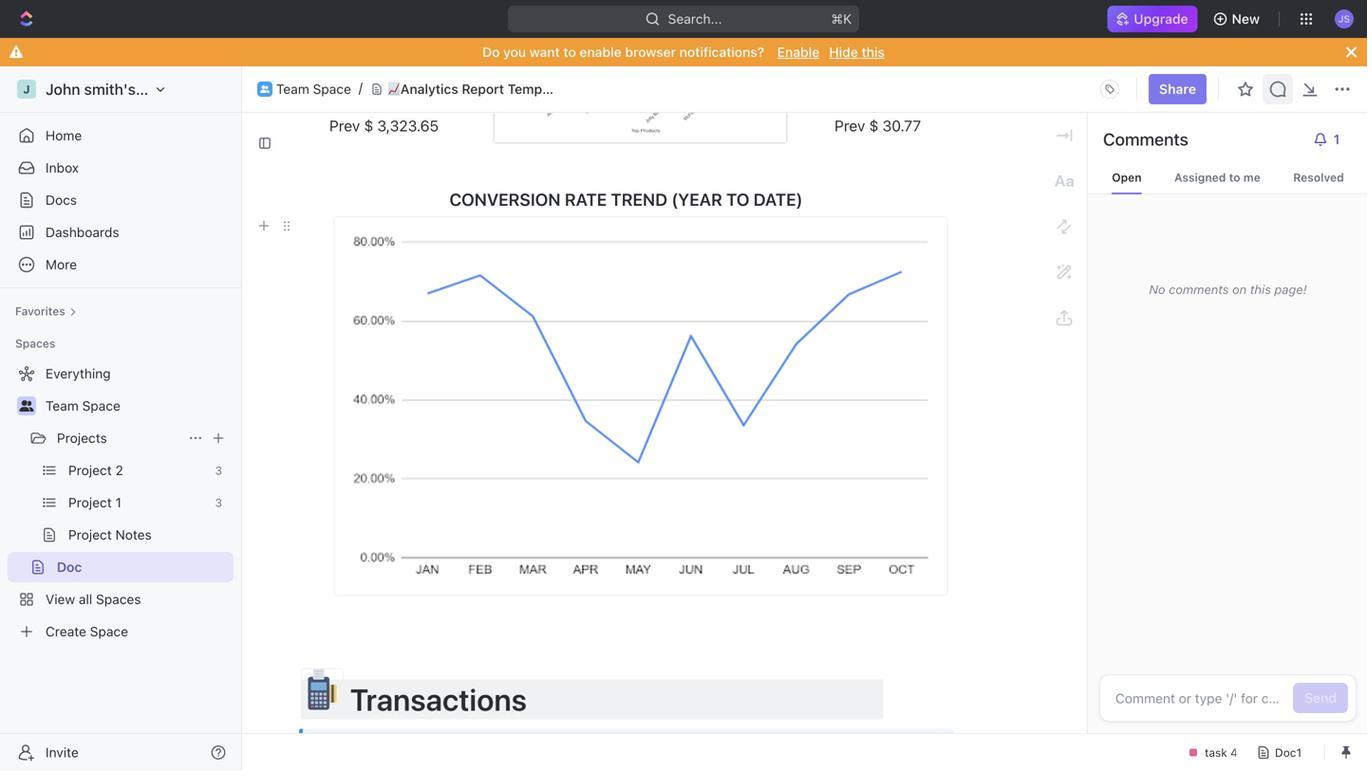 Task type: locate. For each thing, give the bounding box(es) containing it.
doc link
[[57, 553, 230, 583]]

team for team space link associated with user group image
[[46, 398, 79, 414]]

date)
[[754, 189, 803, 210]]

projects
[[57, 431, 107, 446]]

2 vertical spatial project
[[68, 527, 112, 543]]

tree containing everything
[[8, 359, 234, 648]]

tree
[[8, 359, 234, 648]]

space
[[313, 81, 351, 97], [82, 398, 120, 414], [90, 624, 128, 640]]

this right hide
[[862, 44, 885, 60]]

dashboards link
[[8, 217, 234, 248]]

spaces up create space "link"
[[96, 592, 141, 608]]

dropdown menu image
[[1095, 74, 1125, 104]]

invite
[[46, 745, 79, 761]]

comments
[[1103, 129, 1189, 150]]

team space inside the sidebar navigation
[[46, 398, 120, 414]]

to right want at top
[[563, 44, 576, 60]]

trend
[[611, 189, 667, 210]]

project inside "link"
[[68, 527, 112, 543]]

page!
[[1275, 282, 1307, 297]]

3 right 'project 2' link
[[215, 464, 222, 478]]

0 vertical spatial team
[[276, 81, 309, 97]]

comments
[[1169, 282, 1229, 297]]

me
[[1244, 171, 1261, 184]]

3
[[215, 464, 222, 478], [215, 497, 222, 510]]

1 horizontal spatial this
[[1250, 282, 1271, 297]]

📈analytics
[[387, 81, 458, 97]]

do you want to enable browser notifications? enable hide this
[[482, 44, 885, 60]]

3 for 1
[[215, 497, 222, 510]]

spaces
[[15, 337, 55, 350], [96, 592, 141, 608]]

project down project 1
[[68, 527, 112, 543]]

more button
[[8, 250, 234, 280]]

space up 'prev $ 3,323.65'
[[313, 81, 351, 97]]

team space
[[276, 81, 351, 97], [46, 398, 120, 414]]

share
[[1159, 81, 1196, 97]]

1 vertical spatial team space
[[46, 398, 120, 414]]

team right user group image
[[46, 398, 79, 414]]

new button
[[1205, 4, 1271, 34]]

1 prev from the left
[[329, 117, 360, 135]]

1 horizontal spatial to
[[1229, 171, 1240, 184]]

prev $ 3,323.65
[[329, 117, 439, 135]]

0 horizontal spatial to
[[563, 44, 576, 60]]

space down the view all spaces link at the left of the page
[[90, 624, 128, 640]]

home link
[[8, 121, 234, 151]]

0 vertical spatial team space link
[[276, 81, 351, 97]]

team space right user group icon
[[276, 81, 351, 97]]

0 horizontal spatial team space
[[46, 398, 120, 414]]

projects link
[[57, 423, 180, 454]]

john smith's workspace
[[46, 80, 218, 98]]

2 $ from the left
[[869, 117, 879, 135]]

0 horizontal spatial $
[[364, 117, 373, 135]]

2 vertical spatial space
[[90, 624, 128, 640]]

upgrade link
[[1107, 6, 1198, 32]]

0 horizontal spatial spaces
[[15, 337, 55, 350]]

to left me
[[1229, 171, 1240, 184]]

prev left 3,323.65
[[329, 117, 360, 135]]

1 project from the top
[[68, 463, 112, 479]]

team space link right user group icon
[[276, 81, 351, 97]]

enable
[[777, 44, 820, 60]]

transactions
[[344, 682, 883, 718]]

docs
[[46, 192, 77, 208]]

1 vertical spatial spaces
[[96, 592, 141, 608]]

inbox
[[46, 160, 79, 176]]

2 3 from the top
[[215, 497, 222, 510]]

0 horizontal spatial this
[[862, 44, 885, 60]]

$ for 3,323.65
[[364, 117, 373, 135]]

0 horizontal spatial team space link
[[46, 391, 230, 422]]

1 vertical spatial space
[[82, 398, 120, 414]]

1 inside 'project 1' link
[[115, 495, 121, 511]]

no comments on this page!
[[1149, 282, 1307, 297]]

project for project 1
[[68, 495, 112, 511]]

0 vertical spatial space
[[313, 81, 351, 97]]

home
[[46, 128, 82, 143]]

user group image
[[19, 401, 34, 412]]

0 vertical spatial this
[[862, 44, 885, 60]]

space down everything link
[[82, 398, 120, 414]]

project notes link
[[68, 520, 230, 551]]

0 vertical spatial spaces
[[15, 337, 55, 350]]

team right user group icon
[[276, 81, 309, 97]]

team for team space link related to user group icon
[[276, 81, 309, 97]]

all
[[79, 592, 92, 608]]

john
[[46, 80, 80, 98]]

assigned to me
[[1174, 171, 1261, 184]]

this
[[862, 44, 885, 60], [1250, 282, 1271, 297]]

$
[[364, 117, 373, 135], [869, 117, 879, 135]]

project down project 2
[[68, 495, 112, 511]]

prev left 30.77
[[835, 117, 865, 135]]

2
[[115, 463, 123, 479]]

1 $ from the left
[[364, 117, 373, 135]]

1 down 2
[[115, 495, 121, 511]]

to
[[563, 44, 576, 60], [1229, 171, 1240, 184]]

0 vertical spatial 1
[[1334, 131, 1340, 147]]

open
[[1112, 171, 1142, 184]]

space for team space link associated with user group image
[[82, 398, 120, 414]]

1 horizontal spatial 1
[[1334, 131, 1340, 147]]

2 project from the top
[[68, 495, 112, 511]]

prev
[[329, 117, 360, 135], [835, 117, 865, 135]]

1 horizontal spatial team space link
[[276, 81, 351, 97]]

1 horizontal spatial $
[[869, 117, 879, 135]]

0 vertical spatial 3
[[215, 464, 222, 478]]

favorites
[[15, 305, 65, 318]]

docs link
[[8, 185, 234, 216]]

want
[[530, 44, 560, 60]]

team space link
[[276, 81, 351, 97], [46, 391, 230, 422]]

conversion rate trend (year to date)
[[449, 189, 803, 210]]

0 horizontal spatial prev
[[329, 117, 360, 135]]

0 vertical spatial project
[[68, 463, 112, 479]]

create space link
[[8, 617, 230, 648]]

team space link up 'projects' link
[[46, 391, 230, 422]]

3,323.65
[[377, 117, 439, 135]]

spaces down favorites
[[15, 337, 55, 350]]

$ for 30.77
[[869, 117, 879, 135]]

view all spaces
[[46, 592, 141, 608]]

1 horizontal spatial team
[[276, 81, 309, 97]]

1 horizontal spatial team space
[[276, 81, 351, 97]]

team space link for user group image
[[46, 391, 230, 422]]

project 1 link
[[68, 488, 207, 518]]

this right on
[[1250, 282, 1271, 297]]

1 vertical spatial 3
[[215, 497, 222, 510]]

$ left 30.77
[[869, 117, 879, 135]]

0 horizontal spatial 1
[[115, 495, 121, 511]]

3 project from the top
[[68, 527, 112, 543]]

conversion
[[449, 189, 561, 210]]

0 vertical spatial team space
[[276, 81, 351, 97]]

1 vertical spatial 1
[[115, 495, 121, 511]]

notes
[[115, 527, 152, 543]]

team
[[276, 81, 309, 97], [46, 398, 79, 414]]

0 horizontal spatial team
[[46, 398, 79, 414]]

1 up resolved
[[1334, 131, 1340, 147]]

1
[[1334, 131, 1340, 147], [115, 495, 121, 511]]

team inside the sidebar navigation
[[46, 398, 79, 414]]

3 for 2
[[215, 464, 222, 478]]

team space up projects
[[46, 398, 120, 414]]

3 up the project notes "link" at the bottom left of page
[[215, 497, 222, 510]]

project left 2
[[68, 463, 112, 479]]

1 vertical spatial project
[[68, 495, 112, 511]]

1 3 from the top
[[215, 464, 222, 478]]

2 prev from the left
[[835, 117, 865, 135]]

1 vertical spatial team space link
[[46, 391, 230, 422]]

$ left 3,323.65
[[364, 117, 373, 135]]

new
[[1232, 11, 1260, 27]]

1 horizontal spatial prev
[[835, 117, 865, 135]]

on
[[1232, 282, 1247, 297]]

prev for prev $ 30.77
[[835, 117, 865, 135]]

project
[[68, 463, 112, 479], [68, 495, 112, 511], [68, 527, 112, 543]]

1 vertical spatial team
[[46, 398, 79, 414]]



Task type: vqa. For each thing, say whether or not it's contained in the screenshot.
Advanced
no



Task type: describe. For each thing, give the bounding box(es) containing it.
view
[[46, 592, 75, 608]]

0 vertical spatial to
[[563, 44, 576, 60]]

everything
[[46, 366, 111, 382]]

browser
[[625, 44, 676, 60]]

you
[[503, 44, 526, 60]]

js button
[[1329, 4, 1360, 34]]

project for project 2
[[68, 463, 112, 479]]

project for project notes
[[68, 527, 112, 543]]

upgrade
[[1134, 11, 1188, 27]]

favorites button
[[8, 300, 84, 323]]

team space link for user group icon
[[276, 81, 351, 97]]

no
[[1149, 282, 1166, 297]]

create
[[46, 624, 86, 640]]

notifications?
[[679, 44, 764, 60]]

sidebar navigation
[[0, 66, 246, 772]]

1 horizontal spatial spaces
[[96, 592, 141, 608]]

1 vertical spatial to
[[1229, 171, 1240, 184]]

resolved
[[1293, 171, 1344, 184]]

more
[[46, 257, 77, 272]]

workspace
[[140, 80, 218, 98]]

(year
[[672, 189, 722, 210]]

search...
[[668, 11, 722, 27]]

1 vertical spatial this
[[1250, 282, 1271, 297]]

send button
[[1293, 684, 1348, 714]]

rate
[[565, 189, 607, 210]]

project 2 link
[[68, 456, 207, 486]]

1 button
[[1305, 124, 1353, 155]]

project notes
[[68, 527, 152, 543]]

report
[[462, 81, 504, 97]]

1 inside 1 dropdown button
[[1334, 131, 1340, 147]]

view all spaces link
[[8, 585, 230, 615]]

send
[[1305, 691, 1337, 706]]

smith's
[[84, 80, 136, 98]]

dashboards
[[46, 225, 119, 240]]

team space for team space link associated with user group image
[[46, 398, 120, 414]]

space inside create space "link"
[[90, 624, 128, 640]]

space for team space link related to user group icon
[[313, 81, 351, 97]]

project 2
[[68, 463, 123, 479]]

inbox link
[[8, 153, 234, 183]]

📈analytics report template
[[387, 81, 566, 97]]

tree inside the sidebar navigation
[[8, 359, 234, 648]]

⌘k
[[831, 11, 852, 27]]

doc
[[57, 560, 82, 575]]

team space for team space link related to user group icon
[[276, 81, 351, 97]]

j
[[23, 83, 30, 96]]

js
[[1339, 13, 1350, 24]]

hide
[[829, 44, 858, 60]]

assigned
[[1174, 171, 1226, 184]]

prev $ 30.77
[[835, 117, 921, 135]]

template
[[508, 81, 566, 97]]

create space
[[46, 624, 128, 640]]

project 1
[[68, 495, 121, 511]]

do
[[482, 44, 500, 60]]

john smith's workspace, , element
[[17, 80, 36, 99]]

enable
[[580, 44, 622, 60]]

prev for prev $ 3,323.65
[[329, 117, 360, 135]]

user group image
[[260, 85, 270, 93]]

to
[[726, 189, 749, 210]]

everything link
[[8, 359, 230, 389]]

30.77
[[883, 117, 921, 135]]



